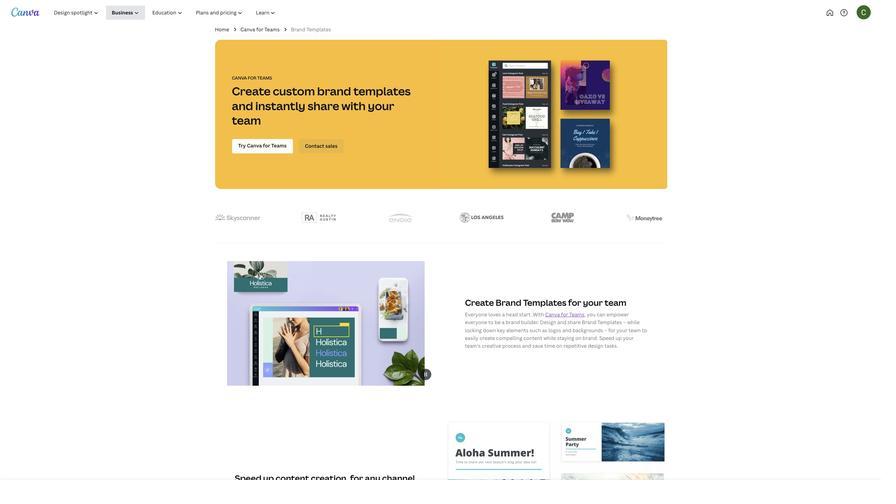 Task type: vqa. For each thing, say whether or not it's contained in the screenshot.
the design
yes



Task type: locate. For each thing, give the bounding box(es) containing it.
0 horizontal spatial create
[[232, 83, 271, 99]]

0 horizontal spatial brand
[[317, 83, 351, 99]]

with
[[342, 98, 366, 113]]

1 vertical spatial brand
[[496, 297, 522, 309]]

on
[[576, 335, 582, 342], [557, 343, 563, 350]]

2 vertical spatial templates
[[598, 319, 622, 326]]

1 horizontal spatial brand
[[506, 319, 520, 326]]

for
[[256, 26, 263, 33], [248, 75, 257, 81], [569, 297, 582, 309], [561, 311, 568, 318], [609, 327, 616, 334]]

repetitive
[[564, 343, 587, 350]]

1 a from the top
[[502, 311, 505, 318]]

1 horizontal spatial while
[[628, 319, 640, 326]]

2 a from the top
[[502, 319, 505, 326]]

brand
[[317, 83, 351, 99], [506, 319, 520, 326]]

0 vertical spatial teams
[[265, 26, 280, 33]]

elements
[[507, 327, 529, 334]]

to
[[489, 319, 494, 326], [642, 327, 647, 334]]

while down empower
[[628, 319, 640, 326]]

brand inside , you can empower everyone to be a brand builder. design and share brand templates – while locking down key elements such as logos and backgrounds – for your team to easily create compelling content while staying on brand. speed up your team's creative process and save time on repetitive design tasks.
[[506, 319, 520, 326]]

1 vertical spatial a
[[502, 319, 505, 326]]

1 horizontal spatial team
[[605, 297, 627, 309]]

on right time
[[557, 343, 563, 350]]

staying
[[557, 335, 574, 342]]

up
[[616, 335, 622, 342]]

team
[[232, 113, 261, 128], [605, 297, 627, 309], [629, 327, 641, 334]]

brand templates
[[291, 26, 331, 33]]

2 vertical spatial team
[[629, 327, 641, 334]]

0 vertical spatial share
[[308, 98, 339, 113]]

top level navigation element
[[48, 6, 306, 20]]

2 horizontal spatial brand
[[582, 319, 597, 326]]

0 vertical spatial create
[[232, 83, 271, 99]]

1 horizontal spatial –
[[624, 319, 626, 326]]

2 horizontal spatial templates
[[598, 319, 622, 326]]

engie image
[[389, 214, 412, 222]]

0 vertical spatial a
[[502, 311, 505, 318]]

and
[[232, 98, 253, 113], [558, 319, 567, 326], [563, 327, 572, 334], [523, 343, 532, 350]]

a left head
[[502, 311, 505, 318]]

0 vertical spatial canva
[[241, 26, 255, 33]]

process
[[503, 343, 521, 350]]

for inside , you can empower everyone to be a brand builder. design and share brand templates – while locking down key elements such as logos and backgrounds – for your team to easily create compelling content while staying on brand. speed up your team's creative process and save time on repetitive design tasks.
[[609, 327, 616, 334]]

while
[[628, 319, 640, 326], [544, 335, 556, 342]]

empower
[[607, 311, 629, 318]]

–
[[624, 319, 626, 326], [605, 327, 608, 334]]

0 horizontal spatial templates
[[307, 26, 331, 33]]

a
[[502, 311, 505, 318], [502, 319, 505, 326]]

1 vertical spatial –
[[605, 327, 608, 334]]

, you can empower everyone to be a brand builder. design and share brand templates – while locking down key elements such as logos and backgrounds – for your team to easily create compelling content while staying on brand. speed up your team's creative process and save time on repetitive design tasks.
[[465, 311, 647, 350]]

1 horizontal spatial canva for teams link
[[545, 311, 585, 318]]

create
[[232, 83, 271, 99], [465, 297, 494, 309]]

0 vertical spatial brand
[[291, 26, 305, 33]]

be
[[495, 319, 501, 326]]

create
[[480, 335, 495, 342]]

home
[[215, 26, 229, 33]]

brand inside canva for teams create custom brand templates and instantly share with your team
[[317, 83, 351, 99]]

canva
[[241, 26, 255, 33], [232, 75, 247, 81], [545, 311, 560, 318]]

1 vertical spatial teams
[[257, 75, 272, 81]]

0 horizontal spatial team
[[232, 113, 261, 128]]

teams
[[265, 26, 280, 33], [257, 75, 272, 81], [570, 311, 585, 318]]

share inside canva for teams create custom brand templates and instantly share with your team
[[308, 98, 339, 113]]

tasks.
[[605, 343, 618, 350]]

share left the with
[[308, 98, 339, 113]]

1 horizontal spatial to
[[642, 327, 647, 334]]

1 vertical spatial create
[[465, 297, 494, 309]]

0 vertical spatial on
[[576, 335, 582, 342]]

1 vertical spatial to
[[642, 327, 647, 334]]

a right be
[[502, 319, 505, 326]]

– down empower
[[624, 319, 626, 326]]

your
[[368, 98, 395, 113], [583, 297, 603, 309], [617, 327, 628, 334], [623, 335, 634, 342]]

as
[[542, 327, 548, 334]]

your right the with
[[368, 98, 395, 113]]

– up speed
[[605, 327, 608, 334]]

2 vertical spatial teams
[[570, 311, 585, 318]]

share inside , you can empower everyone to be a brand builder. design and share brand templates – while locking down key elements such as logos and backgrounds – for your team to easily create compelling content while staying on brand. speed up your team's creative process and save time on repetitive design tasks.
[[568, 319, 581, 326]]

1 horizontal spatial share
[[568, 319, 581, 326]]

2 vertical spatial brand
[[582, 319, 597, 326]]

can
[[597, 311, 606, 318]]

1 vertical spatial canva for teams link
[[545, 311, 585, 318]]

1 vertical spatial brand
[[506, 319, 520, 326]]

and inside canva for teams create custom brand templates and instantly share with your team
[[232, 98, 253, 113]]

1 horizontal spatial brand
[[496, 297, 522, 309]]

0 horizontal spatial share
[[308, 98, 339, 113]]

canva inside canva for teams create custom brand templates and instantly share with your team
[[232, 75, 247, 81]]

templates
[[307, 26, 331, 33], [523, 297, 567, 309], [598, 319, 622, 326]]

teams inside canva for teams create custom brand templates and instantly share with your team
[[257, 75, 272, 81]]

2 vertical spatial canva
[[545, 311, 560, 318]]

1 vertical spatial share
[[568, 319, 581, 326]]

1 vertical spatial team
[[605, 297, 627, 309]]

brand
[[291, 26, 305, 33], [496, 297, 522, 309], [582, 319, 597, 326]]

0 vertical spatial brand
[[317, 83, 351, 99]]

0 vertical spatial templates
[[307, 26, 331, 33]]

design
[[588, 343, 604, 350]]

canva for teams create custom brand templates and instantly share with your team
[[232, 75, 411, 128]]

home link
[[215, 26, 229, 34]]

canva for canva for teams
[[241, 26, 255, 33]]

on up repetitive
[[576, 335, 582, 342]]

0 horizontal spatial while
[[544, 335, 556, 342]]

0 vertical spatial team
[[232, 113, 261, 128]]

0 horizontal spatial brand
[[291, 26, 305, 33]]

content
[[524, 335, 543, 342]]

1 horizontal spatial create
[[465, 297, 494, 309]]

2 horizontal spatial team
[[629, 327, 641, 334]]

brand inside , you can empower everyone to be a brand builder. design and share brand templates – while locking down key elements such as logos and backgrounds – for your team to easily create compelling content while staying on brand. speed up your team's creative process and save time on repetitive design tasks.
[[582, 319, 597, 326]]

1 vertical spatial canva
[[232, 75, 247, 81]]

1 vertical spatial on
[[557, 343, 563, 350]]

0 vertical spatial canva for teams link
[[241, 26, 280, 34]]

while up time
[[544, 335, 556, 342]]

0 horizontal spatial on
[[557, 343, 563, 350]]

0 horizontal spatial to
[[489, 319, 494, 326]]

1 horizontal spatial templates
[[523, 297, 567, 309]]

with
[[533, 311, 544, 318]]

compelling
[[496, 335, 523, 342]]

easily
[[465, 335, 479, 342]]

share up backgrounds
[[568, 319, 581, 326]]

canva for teams link
[[241, 26, 280, 34], [545, 311, 585, 318]]

1 vertical spatial while
[[544, 335, 556, 342]]

such
[[530, 327, 541, 334]]

share
[[308, 98, 339, 113], [568, 319, 581, 326]]



Task type: describe. For each thing, give the bounding box(es) containing it.
everyone
[[465, 311, 488, 318]]

locking
[[465, 327, 482, 334]]

teams for canva for teams create custom brand templates and instantly share with your team
[[257, 75, 272, 81]]

0 horizontal spatial –
[[605, 327, 608, 334]]

realty austin image
[[302, 213, 336, 223]]

loves
[[489, 311, 501, 318]]

you
[[587, 311, 596, 318]]

0 vertical spatial while
[[628, 319, 640, 326]]

camp bow wow image
[[552, 213, 575, 223]]

speed
[[600, 335, 615, 342]]

team inside canva for teams create custom brand templates and instantly share with your team
[[232, 113, 261, 128]]

everyone
[[465, 319, 487, 326]]

start.
[[519, 311, 532, 318]]

templates
[[354, 83, 411, 99]]

custom
[[273, 83, 315, 99]]

team's
[[465, 343, 481, 350]]

canva for teams
[[241, 26, 280, 33]]

skyscanner image
[[215, 214, 260, 222]]

save
[[533, 343, 543, 350]]

your inside canva for teams create custom brand templates and instantly share with your team
[[368, 98, 395, 113]]

0 vertical spatial –
[[624, 319, 626, 326]]

key
[[497, 327, 506, 334]]

canva for canva for teams create custom brand templates and instantly share with your team
[[232, 75, 247, 81]]

create inside canva for teams create custom brand templates and instantly share with your team
[[232, 83, 271, 99]]

1 horizontal spatial on
[[576, 335, 582, 342]]

brand.
[[583, 335, 598, 342]]

,
[[585, 311, 586, 318]]

teams for canva for teams
[[265, 26, 280, 33]]

a inside , you can empower everyone to be a brand builder. design and share brand templates – while locking down key elements such as logos and backgrounds – for your team to easily create compelling content while staying on brand. speed up your team's creative process and save time on repetitive design tasks.
[[502, 319, 505, 326]]

backgrounds
[[573, 327, 603, 334]]

create brand templates for your team
[[465, 297, 627, 309]]

everyone loves a head start. with canva for teams
[[465, 311, 585, 318]]

creative
[[482, 343, 501, 350]]

moneytree k.k. image
[[627, 215, 663, 222]]

city of los angeles image
[[460, 213, 504, 223]]

your up you at right
[[583, 297, 603, 309]]

your up up
[[617, 327, 628, 334]]

team inside , you can empower everyone to be a brand builder. design and share brand templates – while locking down key elements such as logos and backgrounds – for your team to easily create compelling content while staying on brand. speed up your team's creative process and save time on repetitive design tasks.
[[629, 327, 641, 334]]

for inside canva for teams create custom brand templates and instantly share with your team
[[248, 75, 257, 81]]

down
[[483, 327, 496, 334]]

instantly
[[256, 98, 306, 113]]

your right up
[[623, 335, 634, 342]]

builder.
[[521, 319, 539, 326]]

logos
[[549, 327, 561, 334]]

head
[[506, 311, 518, 318]]

1 vertical spatial templates
[[523, 297, 567, 309]]

templates inside , you can empower everyone to be a brand builder. design and share brand templates – while locking down key elements such as logos and backgrounds – for your team to easily create compelling content while staying on brand. speed up your team's creative process and save time on repetitive design tasks.
[[598, 319, 622, 326]]

0 vertical spatial to
[[489, 319, 494, 326]]

time
[[545, 343, 555, 350]]

0 horizontal spatial canva for teams link
[[241, 26, 280, 34]]

design
[[540, 319, 557, 326]]



